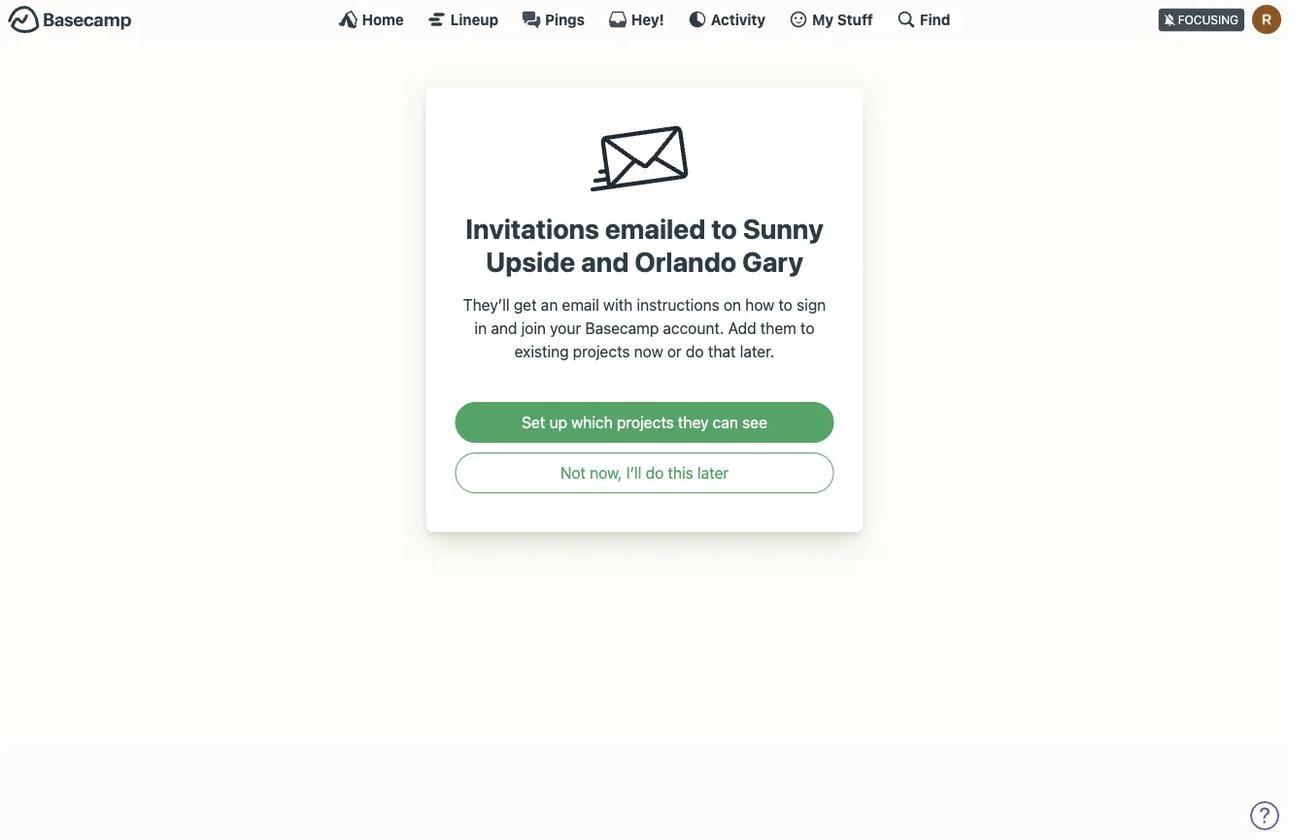 Task type: vqa. For each thing, say whether or not it's contained in the screenshot.
and within 'invitations emailed to sunny upside and orlando gary'
yes



Task type: describe. For each thing, give the bounding box(es) containing it.
my stuff button
[[789, 10, 874, 29]]

i'll
[[627, 464, 642, 483]]

account.
[[663, 319, 724, 338]]

in
[[475, 319, 487, 338]]

they
[[678, 414, 709, 432]]

focusing button
[[1159, 0, 1290, 38]]

emailed
[[605, 213, 706, 245]]

1 vertical spatial projects
[[617, 414, 674, 432]]

invitations emailed to sunny upside and orlando gary
[[466, 213, 824, 277]]

your
[[550, 319, 581, 338]]

invitations
[[466, 213, 600, 245]]

gary
[[743, 245, 804, 277]]

set up which projects they can see link
[[455, 402, 834, 443]]

up
[[550, 414, 568, 432]]

they'll get an email with instructions on how to sign in and join your basecamp account.           add them to existing projects now or do that later.
[[463, 296, 826, 361]]

not now, i'll do this later
[[561, 464, 729, 483]]

can
[[713, 414, 739, 432]]

existing
[[515, 343, 569, 361]]

or
[[668, 343, 682, 361]]

do inside they'll get an email with instructions on how to sign in and join your basecamp account.           add them to existing projects now or do that later.
[[686, 343, 704, 361]]

and inside "invitations emailed to sunny upside and orlando gary"
[[581, 245, 629, 277]]

hey!
[[632, 11, 665, 28]]

which
[[572, 414, 613, 432]]

now
[[634, 343, 664, 361]]

to inside "invitations emailed to sunny upside and orlando gary"
[[712, 213, 738, 245]]

switch accounts image
[[8, 5, 132, 35]]

now,
[[590, 464, 622, 483]]

see
[[743, 414, 768, 432]]

and inside they'll get an email with instructions on how to sign in and join your basecamp account.           add them to existing projects now or do that later.
[[491, 319, 517, 338]]

hey! button
[[608, 10, 665, 29]]

add
[[729, 319, 757, 338]]

them
[[761, 319, 797, 338]]

email
[[562, 296, 600, 314]]

set up which projects they can see
[[522, 414, 768, 432]]

home
[[362, 11, 404, 28]]

instructions
[[637, 296, 720, 314]]

orlando
[[635, 245, 737, 277]]

later
[[698, 464, 729, 483]]



Task type: locate. For each thing, give the bounding box(es) containing it.
upside
[[486, 245, 576, 277]]

to up orlando
[[712, 213, 738, 245]]

1 vertical spatial and
[[491, 319, 517, 338]]

projects down basecamp
[[573, 343, 630, 361]]

0 horizontal spatial to
[[712, 213, 738, 245]]

0 vertical spatial and
[[581, 245, 629, 277]]

do inside not now, i'll do this later link
[[646, 464, 664, 483]]

2 vertical spatial to
[[801, 319, 815, 338]]

projects left they
[[617, 414, 674, 432]]

do
[[686, 343, 704, 361], [646, 464, 664, 483]]

this
[[668, 464, 694, 483]]

to up the them
[[779, 296, 793, 314]]

0 vertical spatial do
[[686, 343, 704, 361]]

pings button
[[522, 10, 585, 29]]

lineup
[[451, 11, 499, 28]]

they'll
[[463, 296, 510, 314]]

find button
[[897, 10, 951, 29]]

ruby image
[[1253, 5, 1282, 34]]

set
[[522, 414, 546, 432]]

sunny
[[743, 213, 824, 245]]

to down the sign at the right top of the page
[[801, 319, 815, 338]]

and right in
[[491, 319, 517, 338]]

sign
[[797, 296, 826, 314]]

lineup link
[[427, 10, 499, 29]]

projects
[[573, 343, 630, 361], [617, 414, 674, 432]]

2 horizontal spatial to
[[801, 319, 815, 338]]

with
[[604, 296, 633, 314]]

not now, i'll do this later link
[[455, 453, 834, 494]]

basecamp
[[586, 319, 659, 338]]

1 horizontal spatial do
[[686, 343, 704, 361]]

and
[[581, 245, 629, 277], [491, 319, 517, 338]]

not
[[561, 464, 586, 483]]

find
[[920, 11, 951, 28]]

and up with
[[581, 245, 629, 277]]

on
[[724, 296, 742, 314]]

0 horizontal spatial and
[[491, 319, 517, 338]]

later.
[[740, 343, 775, 361]]

an
[[541, 296, 558, 314]]

1 vertical spatial do
[[646, 464, 664, 483]]

1 horizontal spatial and
[[581, 245, 629, 277]]

main element
[[0, 0, 1290, 38]]

focusing
[[1179, 13, 1239, 27]]

that
[[708, 343, 736, 361]]

my
[[813, 11, 834, 28]]

get
[[514, 296, 537, 314]]

1 horizontal spatial to
[[779, 296, 793, 314]]

pings
[[545, 11, 585, 28]]

stuff
[[838, 11, 874, 28]]

do right i'll
[[646, 464, 664, 483]]

1 vertical spatial to
[[779, 296, 793, 314]]

to
[[712, 213, 738, 245], [779, 296, 793, 314], [801, 319, 815, 338]]

do right or
[[686, 343, 704, 361]]

0 vertical spatial projects
[[573, 343, 630, 361]]

0 horizontal spatial do
[[646, 464, 664, 483]]

projects inside they'll get an email with instructions on how to sign in and join your basecamp account.           add them to existing projects now or do that later.
[[573, 343, 630, 361]]

activity link
[[688, 10, 766, 29]]

0 vertical spatial to
[[712, 213, 738, 245]]

how
[[746, 296, 775, 314]]

activity
[[711, 11, 766, 28]]

my stuff
[[813, 11, 874, 28]]

home link
[[339, 10, 404, 29]]

join
[[522, 319, 546, 338]]



